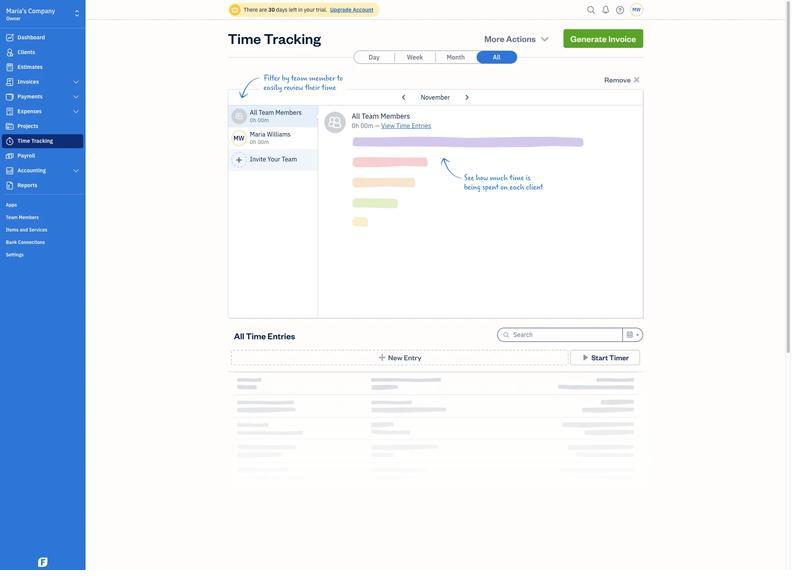 Task type: locate. For each thing, give the bounding box(es) containing it.
0 horizontal spatial members
[[19, 214, 39, 220]]

easily
[[264, 83, 282, 92]]

00m for all team members 0h 00m
[[258, 117, 269, 124]]

0h right users icon
[[250, 117, 256, 124]]

time tracking down 30
[[228, 29, 321, 47]]

chevron large down image inside invoices link
[[73, 79, 80, 85]]

1 horizontal spatial members
[[276, 109, 302, 116]]

view time entries button
[[381, 121, 431, 130]]

time
[[322, 83, 336, 92], [510, 174, 524, 182]]

0 vertical spatial time
[[322, 83, 336, 92]]

freshbooks image
[[37, 558, 49, 567]]

in
[[298, 6, 303, 13]]

timer image
[[5, 137, 14, 145]]

generate
[[571, 33, 607, 44]]

members up items and services
[[19, 214, 39, 220]]

chevron large down image
[[73, 109, 80, 115]]

1 chevron large down image from the top
[[73, 79, 80, 85]]

1 vertical spatial time
[[510, 174, 524, 182]]

time inside see how much time is being spent on each client
[[510, 174, 524, 182]]

chevron large down image
[[73, 79, 80, 85], [73, 94, 80, 100], [73, 168, 80, 174]]

00m inside all team members 0h 00m
[[258, 117, 269, 124]]

remove button
[[603, 73, 643, 86]]

invite your team button
[[228, 149, 318, 171]]

time tracking
[[228, 29, 321, 47], [18, 137, 53, 144]]

more actions button
[[478, 29, 557, 48]]

new entry
[[388, 353, 422, 362]]

expenses link
[[2, 105, 83, 119]]

trial.
[[316, 6, 327, 13]]

1 horizontal spatial entries
[[412, 122, 431, 130]]

time inside filter by team member to easily review their time
[[322, 83, 336, 92]]

play image
[[581, 354, 590, 361]]

all team members 0h 00m
[[250, 109, 302, 124]]

williams
[[267, 130, 291, 138]]

entries inside all team members 0h 00m — view time entries
[[412, 122, 431, 130]]

0h for all team members 0h 00m
[[250, 117, 256, 124]]

1 horizontal spatial tracking
[[264, 29, 321, 47]]

tracking
[[264, 29, 321, 47], [31, 137, 53, 144]]

1 horizontal spatial time tracking
[[228, 29, 321, 47]]

members
[[276, 109, 302, 116], [381, 112, 410, 121], [19, 214, 39, 220]]

0h left the —
[[352, 122, 359, 130]]

there
[[244, 6, 258, 13]]

0h
[[250, 117, 256, 124], [352, 122, 359, 130], [250, 139, 256, 146]]

your
[[304, 6, 315, 13]]

0 horizontal spatial tracking
[[31, 137, 53, 144]]

previous month image
[[399, 91, 409, 104]]

0 vertical spatial chevron large down image
[[73, 79, 80, 85]]

reports link
[[2, 179, 83, 193]]

team up maria
[[259, 109, 274, 116]]

0 vertical spatial entries
[[412, 122, 431, 130]]

members for all team members 0h 00m
[[276, 109, 302, 116]]

Search text field
[[514, 328, 623, 341]]

filter by team member to easily review their time
[[264, 74, 343, 92]]

company
[[28, 7, 55, 15]]

all inside all team members 0h 00m
[[250, 109, 257, 116]]

members inside all team members 0h 00m — view time entries
[[381, 112, 410, 121]]

00m inside all team members 0h 00m — view time entries
[[361, 122, 374, 130]]

remove
[[605, 75, 631, 84]]

payroll
[[18, 152, 35, 159]]

time inside all team members 0h 00m — view time entries
[[396, 122, 410, 130]]

notifications image
[[600, 2, 612, 18]]

all for all team members 0h 00m
[[250, 109, 257, 116]]

upgrade
[[330, 6, 352, 13]]

3 chevron large down image from the top
[[73, 168, 80, 174]]

invoices
[[18, 78, 39, 85]]

chart image
[[5, 167, 14, 175]]

start timer
[[592, 353, 629, 362]]

by
[[282, 74, 289, 83]]

items and services link
[[2, 224, 83, 235]]

tracking down projects link
[[31, 137, 53, 144]]

account
[[353, 6, 374, 13]]

chevrondown image
[[540, 33, 550, 44]]

items and services
[[6, 227, 47, 233]]

00m down maria
[[258, 139, 269, 146]]

entries
[[412, 122, 431, 130], [268, 330, 295, 341]]

team inside invite your team button
[[282, 155, 297, 163]]

members up williams
[[276, 109, 302, 116]]

members inside team members link
[[19, 214, 39, 220]]

team right your
[[282, 155, 297, 163]]

services
[[29, 227, 47, 233]]

2 horizontal spatial members
[[381, 112, 410, 121]]

2 vertical spatial chevron large down image
[[73, 168, 80, 174]]

0 horizontal spatial time
[[322, 83, 336, 92]]

all time entries
[[234, 330, 295, 341]]

team down apps
[[6, 214, 18, 220]]

member
[[309, 74, 335, 83]]

apps link
[[2, 199, 83, 211]]

dashboard
[[18, 34, 45, 41]]

week link
[[395, 51, 435, 63]]

next month image
[[462, 91, 472, 104]]

2 chevron large down image from the top
[[73, 94, 80, 100]]

1 horizontal spatial mw
[[633, 7, 641, 12]]

time up each
[[510, 174, 524, 182]]

all for all time entries
[[234, 330, 244, 341]]

time down the member
[[322, 83, 336, 92]]

time inside main element
[[18, 137, 30, 144]]

team
[[259, 109, 274, 116], [362, 112, 379, 121], [282, 155, 297, 163], [6, 214, 18, 220]]

accounting
[[18, 167, 46, 174]]

chevron large down image for accounting
[[73, 168, 80, 174]]

0h down maria
[[250, 139, 256, 146]]

members up view
[[381, 112, 410, 121]]

bank connections link
[[2, 236, 83, 248]]

are
[[259, 6, 267, 13]]

1 vertical spatial tracking
[[31, 137, 53, 144]]

0 vertical spatial time tracking
[[228, 29, 321, 47]]

all for all team members 0h 00m — view time entries
[[352, 112, 360, 121]]

estimates
[[18, 63, 43, 70]]

0h inside all team members 0h 00m — view time entries
[[352, 122, 359, 130]]

time tracking down projects link
[[18, 137, 53, 144]]

mw left maria
[[234, 134, 245, 142]]

1 vertical spatial chevron large down image
[[73, 94, 80, 100]]

0 horizontal spatial mw
[[234, 134, 245, 142]]

00m up maria
[[258, 117, 269, 124]]

team members
[[6, 214, 39, 220]]

bank connections
[[6, 239, 45, 245]]

tracking down "left"
[[264, 29, 321, 47]]

maria's company owner
[[6, 7, 55, 21]]

all inside all team members 0h 00m — view time entries
[[352, 112, 360, 121]]

0 vertical spatial mw
[[633, 7, 641, 12]]

00m left the —
[[361, 122, 374, 130]]

1 horizontal spatial time
[[510, 174, 524, 182]]

items
[[6, 227, 19, 233]]

0 horizontal spatial time tracking
[[18, 137, 53, 144]]

to
[[337, 74, 343, 83]]

00m
[[258, 117, 269, 124], [361, 122, 374, 130], [258, 139, 269, 146]]

main element
[[0, 0, 105, 570]]

1 vertical spatial entries
[[268, 330, 295, 341]]

bank
[[6, 239, 17, 245]]

new
[[388, 353, 403, 362]]

project image
[[5, 123, 14, 130]]

0h inside all team members 0h 00m
[[250, 117, 256, 124]]

team inside all team members 0h 00m — view time entries
[[362, 112, 379, 121]]

start timer button
[[570, 350, 640, 365]]

chevron large down image inside accounting "link"
[[73, 168, 80, 174]]

view
[[381, 122, 395, 130]]

00m inside maria williams 0h 00m
[[258, 139, 269, 146]]

members inside all team members 0h 00m
[[276, 109, 302, 116]]

week
[[407, 53, 423, 61]]

see
[[464, 174, 474, 182]]

1 vertical spatial time tracking
[[18, 137, 53, 144]]

0 horizontal spatial entries
[[268, 330, 295, 341]]

team up the —
[[362, 112, 379, 121]]

mw right go to help image
[[633, 7, 641, 12]]

mw
[[633, 7, 641, 12], [234, 134, 245, 142]]



Task type: describe. For each thing, give the bounding box(es) containing it.
expenses
[[18, 108, 42, 115]]

each
[[510, 183, 525, 192]]

calendar image
[[627, 330, 634, 339]]

there are 30 days left in your trial. upgrade account
[[244, 6, 374, 13]]

all link
[[477, 51, 517, 63]]

time tracking inside main element
[[18, 137, 53, 144]]

time tracking link
[[2, 134, 83, 148]]

0h for all team members 0h 00m — view time entries
[[352, 122, 359, 130]]

clients
[[18, 49, 35, 56]]

payments link
[[2, 90, 83, 104]]

money image
[[5, 152, 14, 160]]

estimates link
[[2, 60, 83, 74]]

search image
[[585, 4, 598, 16]]

entry
[[404, 353, 422, 362]]

invoice image
[[5, 78, 14, 86]]

plus image
[[378, 354, 387, 361]]

crown image
[[231, 6, 239, 14]]

reports
[[18, 182, 37, 189]]

and
[[20, 227, 28, 233]]

owner
[[6, 16, 21, 21]]

maria williams 0h 00m
[[250, 130, 291, 146]]

left
[[289, 6, 297, 13]]

new entry button
[[231, 350, 569, 365]]

report image
[[5, 182, 14, 189]]

client
[[526, 183, 543, 192]]

team inside team members link
[[6, 214, 18, 220]]

start
[[592, 353, 608, 362]]

1 vertical spatial mw
[[234, 134, 245, 142]]

client image
[[5, 49, 14, 56]]

0h inside maria williams 0h 00m
[[250, 139, 256, 146]]

team members link
[[2, 211, 83, 223]]

spent
[[483, 183, 499, 192]]

30
[[268, 6, 275, 13]]

maria
[[250, 130, 266, 138]]

mw button
[[630, 3, 643, 16]]

timer
[[610, 353, 629, 362]]

chevron large down image for payments
[[73, 94, 80, 100]]

mw inside 'dropdown button'
[[633, 7, 641, 12]]

payments
[[18, 93, 43, 100]]

actions
[[506, 33, 536, 44]]

see how much time is being spent on each client
[[464, 174, 543, 192]]

much
[[490, 174, 508, 182]]

clients link
[[2, 46, 83, 60]]

filter
[[264, 74, 280, 83]]

dashboard image
[[5, 34, 14, 42]]

payment image
[[5, 93, 14, 101]]

month link
[[436, 51, 476, 63]]

days
[[276, 6, 288, 13]]

team
[[291, 74, 308, 83]]

invite
[[250, 155, 266, 163]]

times image
[[632, 75, 641, 84]]

00m for all team members 0h 00m — view time entries
[[361, 122, 374, 130]]

upgrade account link
[[329, 6, 374, 13]]

is
[[526, 174, 531, 182]]

all team members 0h 00m — view time entries
[[352, 112, 431, 130]]

expense image
[[5, 108, 14, 116]]

payroll link
[[2, 149, 83, 163]]

accounting link
[[2, 164, 83, 178]]

more actions
[[485, 33, 536, 44]]

projects link
[[2, 119, 83, 133]]

connections
[[18, 239, 45, 245]]

invoices link
[[2, 75, 83, 89]]

maria's
[[6, 7, 27, 15]]

day link
[[354, 51, 395, 63]]

how
[[476, 174, 488, 182]]

day
[[369, 53, 380, 61]]

caretdown image
[[635, 330, 639, 340]]

their
[[305, 83, 320, 92]]

chevron large down image for invoices
[[73, 79, 80, 85]]

0 vertical spatial tracking
[[264, 29, 321, 47]]

more
[[485, 33, 505, 44]]

projects
[[18, 123, 38, 130]]

settings
[[6, 252, 24, 258]]

on
[[501, 183, 508, 192]]

members for all team members 0h 00m — view time entries
[[381, 112, 410, 121]]

estimate image
[[5, 63, 14, 71]]

generate invoice
[[571, 33, 636, 44]]

generate invoice button
[[564, 29, 643, 48]]

users image
[[235, 112, 243, 121]]

month
[[447, 53, 465, 61]]

go to help image
[[614, 4, 627, 16]]

review
[[284, 83, 303, 92]]

november
[[421, 93, 450, 101]]

team inside all team members 0h 00m
[[259, 109, 274, 116]]

invoice
[[609, 33, 636, 44]]

being
[[464, 183, 481, 192]]

your
[[268, 155, 280, 163]]

all for all
[[493, 53, 501, 61]]

—
[[375, 122, 380, 130]]

plus image
[[236, 156, 243, 164]]

settings link
[[2, 249, 83, 260]]

tracking inside main element
[[31, 137, 53, 144]]



Task type: vqa. For each thing, say whether or not it's contained in the screenshot.
Save at the bottom left of page
no



